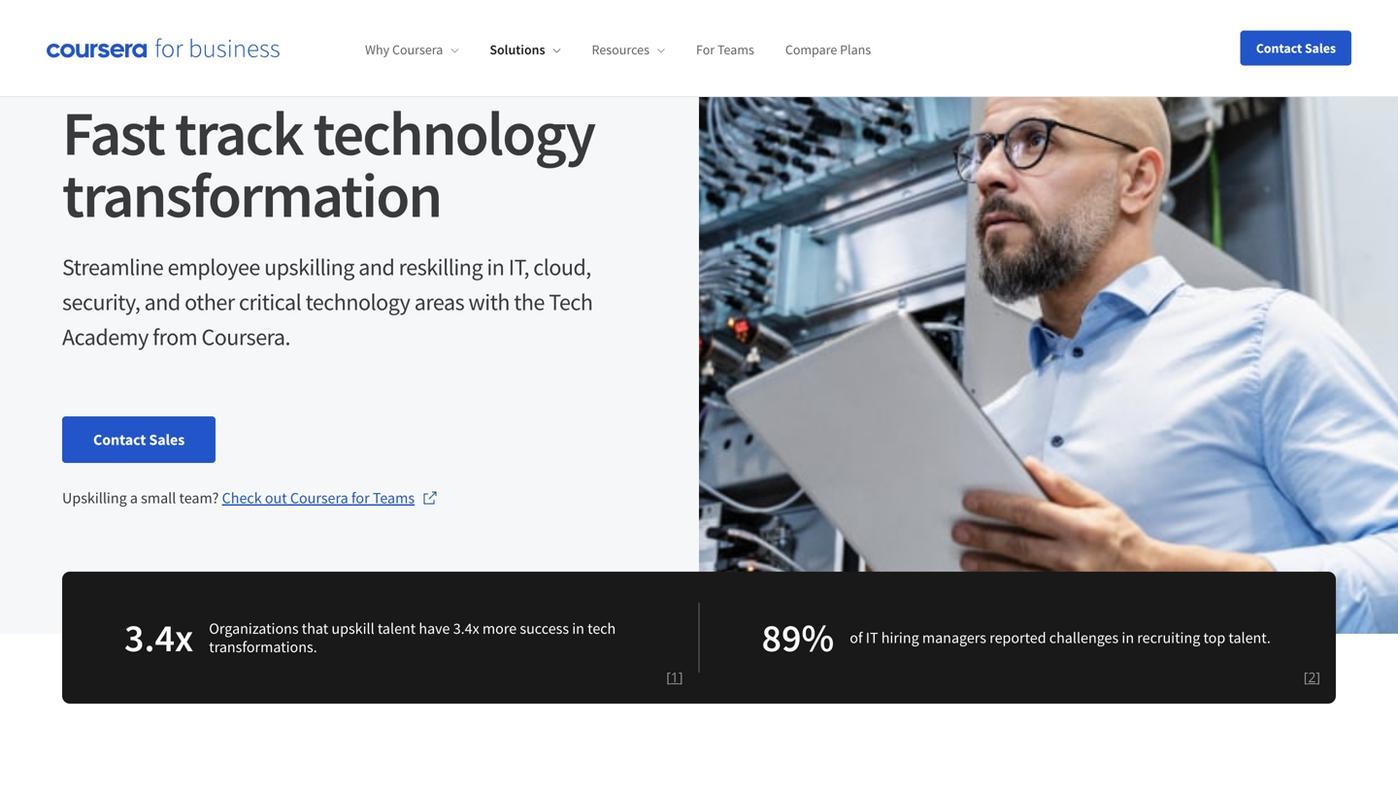 Task type: describe. For each thing, give the bounding box(es) containing it.
why coursera
[[365, 41, 443, 58]]

why
[[365, 41, 390, 58]]

coursera.
[[202, 322, 290, 352]]

[ 2 ]
[[1304, 668, 1321, 687]]

have
[[419, 619, 450, 639]]

areas
[[414, 288, 464, 317]]

top
[[1204, 628, 1226, 648]]

challenges
[[1050, 628, 1119, 648]]

reported
[[990, 628, 1047, 648]]

upskill
[[332, 619, 375, 639]]

compare
[[786, 41, 838, 58]]

upskilling
[[264, 253, 354, 282]]

] for 3.4x
[[679, 668, 683, 687]]

[ 1 ]
[[667, 668, 683, 687]]

employee
[[168, 253, 260, 282]]

89%
[[762, 613, 835, 662]]

sales for contact sales button
[[1305, 39, 1337, 57]]

for teams link
[[696, 41, 755, 58]]

contact sales for contact sales button
[[1257, 39, 1337, 57]]

streamline employee upskilling and reskilling in it, cloud, security, and other critical technology areas with the tech academy from coursera.
[[62, 253, 593, 352]]

[ for 89%
[[1304, 668, 1309, 687]]

1 horizontal spatial and
[[359, 253, 395, 282]]

it
[[866, 628, 879, 648]]

0 horizontal spatial and
[[144, 288, 180, 317]]

upskilling a small team?
[[62, 489, 222, 508]]

talent
[[378, 619, 416, 639]]

1 vertical spatial coursera
[[290, 489, 348, 508]]

check out coursera for teams link
[[222, 487, 438, 510]]

tech
[[549, 288, 593, 317]]

track
[[175, 94, 303, 172]]

critical
[[239, 288, 301, 317]]

plans
[[840, 41, 871, 58]]

1
[[671, 668, 679, 687]]

recruiting
[[1138, 628, 1201, 648]]

from
[[153, 322, 197, 352]]

in inside organizations that upskill talent have 3.4x more success in tech transformations.
[[572, 619, 585, 639]]

check
[[222, 489, 262, 508]]

managers
[[923, 628, 987, 648]]

transformation
[[62, 156, 441, 234]]

compare plans link
[[786, 41, 871, 58]]

0 vertical spatial teams
[[718, 41, 755, 58]]

of
[[850, 628, 863, 648]]

contact for contact sales link at bottom left
[[93, 430, 146, 450]]

contact sales link
[[62, 417, 216, 463]]

contact for contact sales button
[[1257, 39, 1303, 57]]

sales for contact sales link at bottom left
[[149, 430, 185, 450]]

success
[[520, 619, 569, 639]]

technology inside streamline employee upskilling and reskilling in it, cloud, security, and other critical technology areas with the tech academy from coursera.
[[306, 288, 410, 317]]

resources link
[[592, 41, 665, 58]]

fast track technology transformation
[[62, 94, 595, 234]]

0 vertical spatial coursera
[[392, 41, 443, 58]]

transformations.
[[209, 638, 317, 657]]

organizations that upskill talent have 3.4x more success in tech transformations.
[[209, 619, 616, 657]]

of it hiring managers reported challenges in recruiting top talent.
[[850, 628, 1271, 648]]

for
[[351, 489, 370, 508]]



Task type: vqa. For each thing, say whether or not it's contained in the screenshot.
Online Degrees
no



Task type: locate. For each thing, give the bounding box(es) containing it.
1 vertical spatial technology
[[306, 288, 410, 317]]

1 horizontal spatial in
[[572, 619, 585, 639]]

with
[[469, 288, 510, 317]]

technology down why coursera link
[[313, 94, 595, 172]]

0 horizontal spatial teams
[[373, 489, 415, 508]]

1 vertical spatial sales
[[149, 430, 185, 450]]

3.4x right have
[[453, 619, 480, 639]]

1 horizontal spatial teams
[[718, 41, 755, 58]]

why coursera link
[[365, 41, 459, 58]]

team?
[[179, 489, 219, 508]]

solutions
[[490, 41, 545, 58]]

in inside streamline employee upskilling and reskilling in it, cloud, security, and other critical technology areas with the tech academy from coursera.
[[487, 253, 505, 282]]

3.4x left organizations
[[124, 613, 194, 662]]

1 [ from the left
[[667, 668, 671, 687]]

and up from
[[144, 288, 180, 317]]

0 horizontal spatial ]
[[679, 668, 683, 687]]

0 horizontal spatial sales
[[149, 430, 185, 450]]

and left reskilling
[[359, 253, 395, 282]]

a
[[130, 489, 138, 508]]

2 horizontal spatial in
[[1122, 628, 1135, 648]]

0 vertical spatial contact sales
[[1257, 39, 1337, 57]]

0 horizontal spatial in
[[487, 253, 505, 282]]

compare plans
[[786, 41, 871, 58]]

small
[[141, 489, 176, 508]]

contact sales inside button
[[1257, 39, 1337, 57]]

0 vertical spatial technology
[[313, 94, 595, 172]]

3.4x
[[124, 613, 194, 662], [453, 619, 480, 639]]

resources
[[592, 41, 650, 58]]

1 vertical spatial and
[[144, 288, 180, 317]]

0 horizontal spatial [
[[667, 668, 671, 687]]

cloud,
[[533, 253, 591, 282]]

technology down upskilling
[[306, 288, 410, 317]]

0 vertical spatial sales
[[1305, 39, 1337, 57]]

coursera left for
[[290, 489, 348, 508]]

1 horizontal spatial ]
[[1316, 668, 1321, 687]]

in
[[487, 253, 505, 282], [572, 619, 585, 639], [1122, 628, 1135, 648]]

for
[[696, 41, 715, 58]]

1 vertical spatial contact sales
[[93, 430, 185, 450]]

coursera
[[392, 41, 443, 58], [290, 489, 348, 508]]

sales inside contact sales button
[[1305, 39, 1337, 57]]

0 horizontal spatial contact sales
[[93, 430, 185, 450]]

academy
[[62, 322, 148, 352]]

hiring
[[882, 628, 919, 648]]

for teams
[[696, 41, 755, 58]]

1 horizontal spatial contact sales
[[1257, 39, 1337, 57]]

technology
[[313, 94, 595, 172], [306, 288, 410, 317]]

0 horizontal spatial contact
[[93, 430, 146, 450]]

] for 89%
[[1316, 668, 1321, 687]]

technology inside fast track technology transformation
[[313, 94, 595, 172]]

solutions link
[[490, 41, 561, 58]]

in left tech
[[572, 619, 585, 639]]

1 horizontal spatial [
[[1304, 668, 1309, 687]]

1 horizontal spatial sales
[[1305, 39, 1337, 57]]

2 [ from the left
[[1304, 668, 1309, 687]]

reskilling
[[399, 253, 483, 282]]

0 vertical spatial contact
[[1257, 39, 1303, 57]]

that
[[302, 619, 328, 639]]

talent.
[[1229, 628, 1271, 648]]

and
[[359, 253, 395, 282], [144, 288, 180, 317]]

1 vertical spatial contact
[[93, 430, 146, 450]]

out
[[265, 489, 287, 508]]

[ for 3.4x
[[667, 668, 671, 687]]

1 horizontal spatial 3.4x
[[453, 619, 480, 639]]

the
[[514, 288, 545, 317]]

tech
[[588, 619, 616, 639]]

check out coursera for teams
[[222, 489, 415, 508]]

teams
[[718, 41, 755, 58], [373, 489, 415, 508]]

contact sales button
[[1241, 31, 1352, 66]]

sales inside contact sales link
[[149, 430, 185, 450]]

sales
[[1305, 39, 1337, 57], [149, 430, 185, 450]]

contact sales
[[1257, 39, 1337, 57], [93, 430, 185, 450]]

in left it,
[[487, 253, 505, 282]]

]
[[679, 668, 683, 687], [1316, 668, 1321, 687]]

organizations
[[209, 619, 299, 639]]

security,
[[62, 288, 140, 317]]

2 ] from the left
[[1316, 668, 1321, 687]]

it,
[[509, 253, 529, 282]]

1 horizontal spatial contact
[[1257, 39, 1303, 57]]

contact sales for contact sales link at bottom left
[[93, 430, 185, 450]]

contact
[[1257, 39, 1303, 57], [93, 430, 146, 450]]

3.4x inside organizations that upskill talent have 3.4x more success in tech transformations.
[[453, 619, 480, 639]]

1 vertical spatial teams
[[373, 489, 415, 508]]

fast
[[62, 94, 164, 172]]

more
[[483, 619, 517, 639]]

2
[[1309, 668, 1316, 687]]

1 horizontal spatial coursera
[[392, 41, 443, 58]]

other
[[185, 288, 235, 317]]

1 ] from the left
[[679, 668, 683, 687]]

streamline
[[62, 253, 163, 282]]

0 horizontal spatial coursera
[[290, 489, 348, 508]]

0 vertical spatial and
[[359, 253, 395, 282]]

0 horizontal spatial 3.4x
[[124, 613, 194, 662]]

coursera right why
[[392, 41, 443, 58]]

upskilling
[[62, 489, 127, 508]]

coursera for business image
[[47, 38, 280, 58]]

in left recruiting
[[1122, 628, 1135, 648]]

[
[[667, 668, 671, 687], [1304, 668, 1309, 687]]

contact inside button
[[1257, 39, 1303, 57]]



